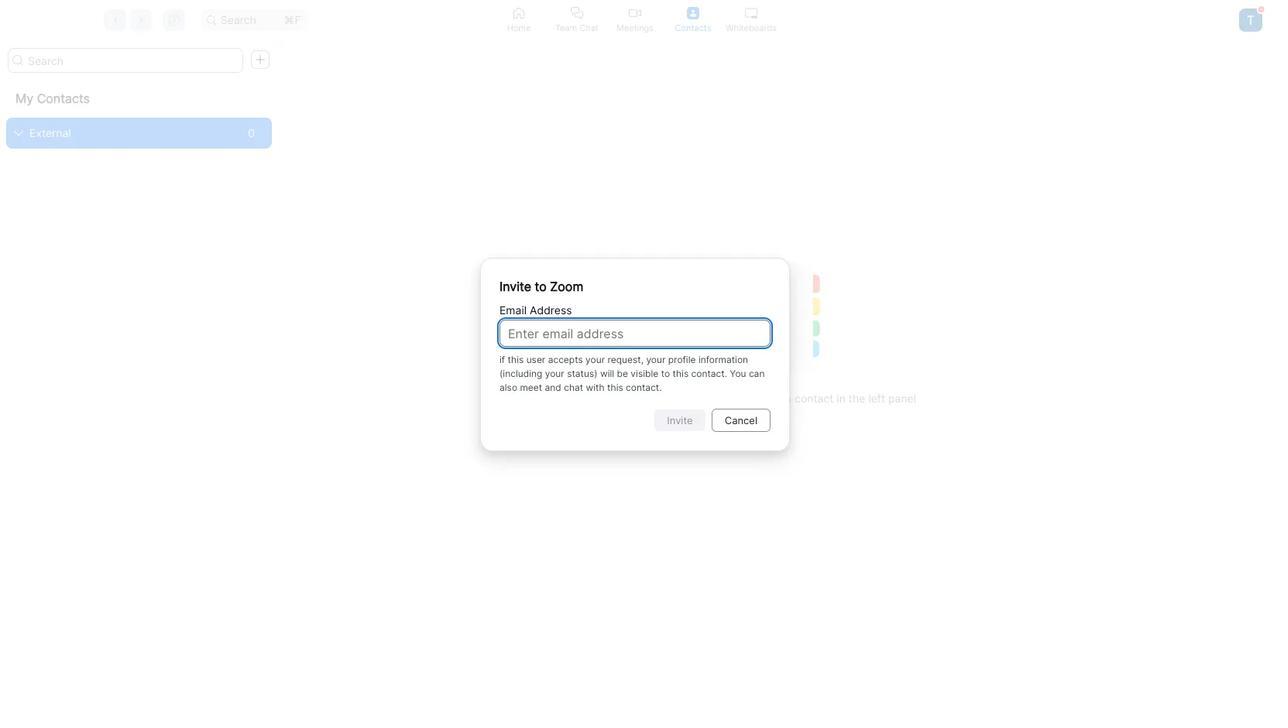 Task type: describe. For each thing, give the bounding box(es) containing it.
and
[[545, 382, 562, 394]]

external
[[29, 126, 71, 139]]

in
[[837, 392, 846, 405]]

address
[[530, 304, 572, 317]]

my contacts grouping, external, 0 items enclose, level 2, 1 of 1, tree item
[[6, 118, 272, 149]]

with
[[586, 382, 605, 394]]

magnifier image
[[207, 15, 216, 24]]

profile
[[669, 354, 696, 366]]

be
[[617, 368, 628, 380]]

video on image
[[629, 7, 642, 19]]

information
[[699, 354, 749, 366]]

zoom
[[550, 279, 584, 294]]

contact
[[795, 392, 834, 405]]

my contacts heading
[[0, 79, 278, 118]]

invite for invite
[[667, 415, 693, 427]]

cancel button
[[712, 409, 771, 432]]

meetings button
[[606, 0, 664, 40]]

my contacts tree
[[0, 79, 278, 149]]

a
[[786, 392, 792, 405]]

the
[[849, 392, 866, 405]]

whiteboard small image
[[745, 7, 758, 19]]

1 horizontal spatial this
[[607, 382, 624, 394]]

cancel
[[725, 415, 758, 427]]

also
[[500, 382, 518, 394]]

0 vertical spatial this
[[508, 354, 524, 366]]

contacts button
[[664, 0, 723, 40]]

⌘f
[[284, 13, 301, 26]]

view contact info by clicking a contact in the left panel
[[635, 392, 917, 405]]

if
[[500, 354, 505, 366]]

panel
[[889, 392, 917, 405]]

visible
[[631, 368, 659, 380]]

Invite to Zoom field
[[500, 320, 771, 347]]

you
[[730, 368, 747, 380]]

1 horizontal spatial contact.
[[692, 368, 728, 380]]

contacts tab panel
[[0, 40, 1271, 710]]

email address
[[500, 304, 572, 317]]

to inside dialog
[[535, 279, 547, 294]]

2 horizontal spatial your
[[646, 354, 666, 366]]

1 vertical spatial this
[[673, 368, 689, 380]]

team chat button
[[548, 0, 606, 40]]

status)
[[567, 368, 598, 380]]

home
[[507, 22, 531, 33]]

team chat
[[555, 22, 599, 33]]

contacts inside heading
[[37, 91, 90, 106]]

avatar image
[[1240, 8, 1263, 31]]

0
[[248, 126, 255, 139]]

info
[[706, 392, 726, 405]]



Task type: locate. For each thing, give the bounding box(es) containing it.
contact. down the visible
[[626, 382, 662, 394]]

1 horizontal spatial your
[[586, 354, 605, 366]]

0 horizontal spatial contacts
[[37, 91, 90, 106]]

contacts down profile contact icon at the right
[[675, 22, 712, 33]]

team chat image
[[571, 7, 583, 19], [571, 7, 583, 19]]

profile contact image
[[687, 7, 700, 19]]

1 horizontal spatial to
[[661, 368, 670, 380]]

invite for invite to zoom
[[500, 279, 532, 294]]

your up will
[[586, 354, 605, 366]]

contacts
[[675, 22, 712, 33], [37, 91, 90, 106]]

chat
[[564, 382, 584, 394]]

whiteboards
[[726, 22, 777, 33]]

0 horizontal spatial this
[[508, 354, 524, 366]]

0 horizontal spatial to
[[535, 279, 547, 294]]

will
[[600, 368, 615, 380]]

this down profile at the right of page
[[673, 368, 689, 380]]

my contacts
[[15, 91, 90, 106]]

profile contact image
[[687, 7, 700, 19]]

0 horizontal spatial contact.
[[626, 382, 662, 394]]

contacts up external
[[37, 91, 90, 106]]

search
[[221, 13, 256, 26]]

view
[[635, 392, 660, 405]]

this
[[508, 354, 524, 366], [673, 368, 689, 380], [607, 382, 624, 394]]

left
[[869, 392, 886, 405]]

magnifier image
[[207, 15, 216, 24], [12, 55, 23, 66], [12, 55, 23, 66]]

to right the visible
[[661, 368, 670, 380]]

to inside if this user accepts your request, your profile information (including your status) will be visible to this contact. you can also meet and chat with this contact.
[[661, 368, 670, 380]]

invite inside button
[[667, 415, 693, 427]]

your up the visible
[[646, 354, 666, 366]]

to up email address
[[535, 279, 547, 294]]

this down be
[[607, 382, 624, 394]]

0 horizontal spatial invite
[[500, 279, 532, 294]]

by
[[729, 392, 741, 405]]

can
[[749, 368, 765, 380]]

your
[[586, 354, 605, 366], [646, 354, 666, 366], [545, 368, 565, 380]]

contact.
[[692, 368, 728, 380], [626, 382, 662, 394]]

(including
[[500, 368, 543, 380]]

chevron down image
[[14, 129, 23, 138]]

do not disturb image
[[1259, 6, 1265, 12], [1259, 6, 1265, 12]]

0 horizontal spatial your
[[545, 368, 565, 380]]

0 vertical spatial contacts
[[675, 22, 712, 33]]

contact
[[663, 392, 703, 405]]

video on image
[[629, 7, 642, 19]]

home small image
[[513, 7, 525, 19], [513, 7, 525, 19]]

0 vertical spatial contact.
[[692, 368, 728, 380]]

team
[[555, 22, 577, 33]]

this right if
[[508, 354, 524, 366]]

1 vertical spatial invite
[[667, 415, 693, 427]]

accepts
[[548, 354, 583, 366]]

whiteboard small image
[[745, 7, 758, 19]]

0 vertical spatial to
[[535, 279, 547, 294]]

tab list
[[490, 0, 781, 40]]

1 horizontal spatial invite
[[667, 415, 693, 427]]

user
[[527, 354, 546, 366]]

1 vertical spatial contact.
[[626, 382, 662, 394]]

invite inside dialog
[[500, 279, 532, 294]]

if this user accepts your request, your profile information (including your status) will be visible to this contact. you can also meet and chat with this contact.
[[500, 354, 765, 394]]

home button
[[490, 0, 548, 40]]

Search text field
[[8, 48, 243, 73]]

0 vertical spatial invite
[[500, 279, 532, 294]]

contacts inside button
[[675, 22, 712, 33]]

1 vertical spatial to
[[661, 368, 670, 380]]

chevron down image
[[14, 129, 23, 138]]

to
[[535, 279, 547, 294], [661, 368, 670, 380]]

tab list containing home
[[490, 0, 781, 40]]

chat
[[580, 22, 599, 33]]

whiteboards button
[[723, 0, 781, 40]]

invite up 'email'
[[500, 279, 532, 294]]

meet
[[520, 382, 543, 394]]

2 vertical spatial this
[[607, 382, 624, 394]]

invite button
[[655, 410, 706, 432]]

2 horizontal spatial this
[[673, 368, 689, 380]]

invite to zoom dialog
[[500, 277, 771, 296]]

invite to zoom
[[500, 279, 584, 294]]

clicking
[[744, 392, 783, 405]]

request,
[[608, 354, 644, 366]]

1 vertical spatial contacts
[[37, 91, 90, 106]]

email
[[500, 304, 527, 317]]

invite down contact
[[667, 415, 693, 427]]

1 horizontal spatial contacts
[[675, 22, 712, 33]]

my
[[15, 91, 33, 106]]

your up and
[[545, 368, 565, 380]]

meetings
[[617, 22, 654, 33]]

invite
[[500, 279, 532, 294], [667, 415, 693, 427]]

contact. down information
[[692, 368, 728, 380]]



Task type: vqa. For each thing, say whether or not it's contained in the screenshot.
RECENTS "tree item"
no



